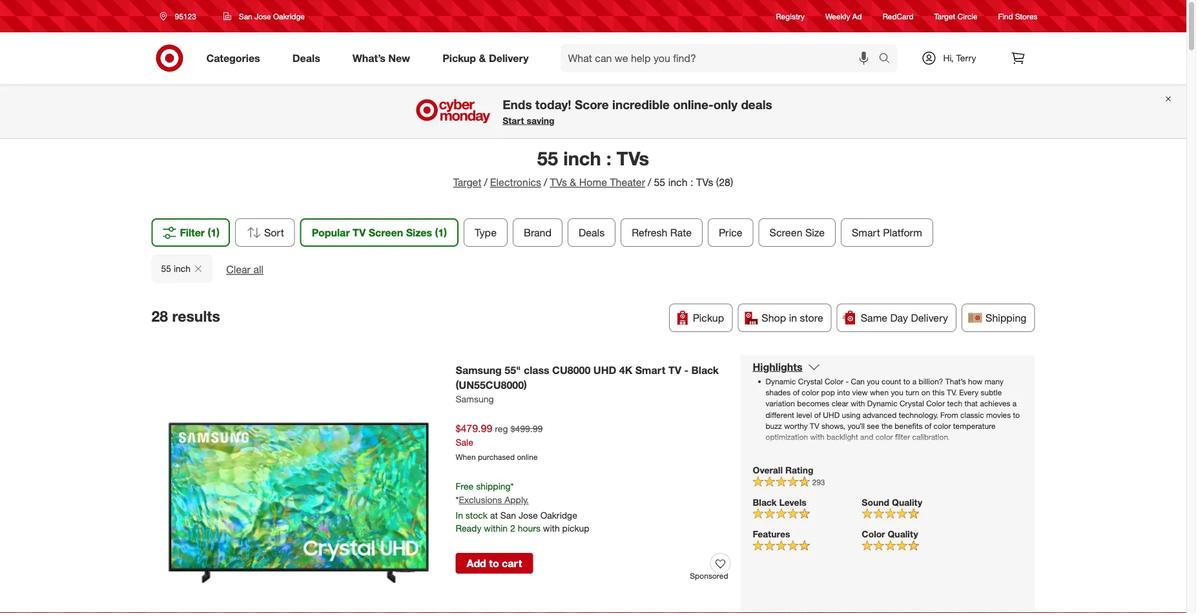 Task type: vqa. For each thing, say whether or not it's contained in the screenshot.
"billion?"
yes



Task type: describe. For each thing, give the bounding box(es) containing it.
2 horizontal spatial tvs
[[696, 176, 713, 189]]

becomes
[[797, 399, 830, 408]]

1 it from the left
[[838, 502, 842, 511]]

1 vertical spatial inch
[[668, 176, 688, 189]]

hi, terry
[[943, 52, 976, 64]]

levels
[[779, 496, 807, 508]]

color quality
[[862, 528, 918, 540]]

0 vertical spatial your
[[809, 468, 824, 478]]

1 horizontal spatial :
[[691, 176, 693, 189]]

with inside free shipping * * exclusions apply. in stock at  san jose oakridge ready within 2 hours with pickup
[[543, 523, 560, 534]]

cyber monday target deals image
[[414, 96, 492, 127]]

1 screen from the left
[[369, 226, 403, 239]]

inch for 55 inch
[[174, 263, 191, 274]]

go
[[900, 446, 910, 456]]

2 samsung from the top
[[456, 393, 494, 404]]

0 vertical spatial color
[[825, 377, 844, 386]]

subtle
[[981, 388, 1002, 397]]

incredible
[[612, 97, 670, 112]]

on
[[922, 388, 930, 397]]

0 vertical spatial processor
[[792, 446, 828, 456]]

if
[[859, 490, 863, 500]]

quality for sound quality
[[892, 496, 923, 508]]

temperature
[[953, 421, 996, 430]]

samsung 55" class cu8000 uhd 4k smart tv - black (un55cu8000) samsung
[[456, 364, 719, 404]]

redcard
[[883, 11, 914, 21]]

1 vertical spatial of
[[814, 410, 821, 419]]

0 horizontal spatial content
[[766, 457, 792, 467]]

bit
[[944, 479, 952, 489]]

at
[[490, 510, 498, 521]]

online
[[517, 452, 538, 461]]

sale
[[456, 436, 473, 448]]

worthy
[[784, 421, 808, 430]]

samsung 55" class cu8000 uhd 4k smart tv - black (un55cu8000) link
[[456, 363, 731, 392]]

overall rating
[[753, 464, 814, 476]]

2 vertical spatial of
[[925, 421, 932, 430]]

95123 button
[[151, 5, 210, 28]]

dazzling
[[870, 457, 898, 467]]

love
[[809, 457, 823, 467]]

price button
[[708, 218, 754, 247]]

3d
[[955, 479, 964, 489]]

2 vertical spatial and
[[766, 490, 779, 500]]

today!
[[535, 97, 571, 112]]

all
[[253, 263, 264, 276]]

What can we help you find? suggestions appear below search field
[[560, 44, 882, 72]]

same
[[861, 311, 888, 324]]

pop
[[821, 388, 835, 397]]

clear all button
[[226, 262, 264, 277]]

san inside san jose oakridge dropdown button
[[239, 11, 252, 21]]

oakridge inside free shipping * * exclusions apply. in stock at  san jose oakridge ready within 2 hours with pickup
[[540, 510, 577, 521]]

1 horizontal spatial 4k
[[846, 446, 856, 456]]

the right "if"
[[866, 490, 877, 500]]

saving
[[527, 115, 555, 126]]

color down from
[[934, 421, 951, 430]]

shows
[[892, 479, 914, 489]]

1 vertical spatial movies
[[850, 479, 875, 489]]

$479.99
[[456, 422, 492, 434]]

1 vertical spatial dynamic
[[867, 399, 898, 408]]

technology.
[[899, 410, 938, 419]]

hi,
[[943, 52, 954, 64]]

add
[[467, 557, 486, 569]]

2 / from the left
[[544, 176, 547, 189]]

results
[[172, 307, 220, 325]]

crystal down 'optimization'
[[766, 446, 790, 456]]

tv's
[[827, 468, 841, 478]]

deals for deals button
[[579, 226, 605, 239]]

home
[[579, 176, 607, 189]]

crystal down turn
[[900, 399, 924, 408]]

classic
[[961, 410, 984, 419]]

smart platform
[[852, 226, 922, 239]]

293
[[812, 477, 825, 487]]

search button
[[873, 44, 904, 75]]

with up upgraded
[[830, 446, 844, 456]]

0 horizontal spatial *
[[456, 494, 459, 506]]

0 horizontal spatial of
[[793, 388, 800, 397]]

1 horizontal spatial *
[[511, 481, 514, 492]]

3 / from the left
[[648, 176, 651, 189]]

using
[[842, 410, 861, 419]]

variation
[[766, 399, 795, 408]]

as
[[884, 468, 892, 478]]

electronics link
[[490, 176, 541, 189]]

black
[[692, 364, 719, 377]]

same day delivery button
[[837, 304, 957, 332]]

0 horizontal spatial tvs
[[550, 176, 567, 189]]

0 horizontal spatial :
[[606, 147, 612, 170]]

size
[[806, 226, 825, 239]]

find stores
[[998, 11, 1038, 21]]

filter
[[180, 226, 205, 239]]

1 horizontal spatial processor
[[934, 468, 969, 478]]

brand button
[[513, 218, 563, 247]]

resolution.
[[912, 457, 948, 467]]

capabilities
[[843, 468, 882, 478]]

screen size
[[770, 226, 825, 239]]

advanced
[[863, 410, 897, 419]]

95123
[[175, 11, 196, 21]]

black levels
[[753, 496, 807, 508]]

crystal up pop
[[798, 377, 823, 386]]

upgraded
[[825, 457, 859, 467]]

upscaling
[[858, 446, 892, 456]]

start
[[503, 115, 524, 126]]

you down adaptive
[[788, 502, 800, 511]]

4k inside samsung 55" class cu8000 uhd 4k smart tv - black (un55cu8000) samsung
[[619, 364, 633, 377]]

shop in store
[[762, 311, 823, 324]]

find stores link
[[998, 11, 1038, 22]]

in inside button
[[789, 311, 797, 324]]

tv.
[[947, 388, 957, 397]]

1 vertical spatial color
[[926, 399, 945, 408]]

better
[[766, 468, 787, 478]]

you left the love
[[794, 457, 807, 467]]

1 horizontal spatial tvs
[[617, 147, 649, 170]]

smart inside samsung 55" class cu8000 uhd 4k smart tv - black (un55cu8000) samsung
[[635, 364, 666, 377]]

$479.99 reg $499.99 sale when purchased online
[[456, 422, 543, 461]]

55 inch
[[161, 263, 191, 274]]

from
[[941, 410, 958, 419]]

from
[[912, 446, 928, 456]]

black
[[753, 496, 777, 508]]

filter
[[895, 432, 910, 442]]

achieves
[[980, 399, 1011, 408]]

hours
[[518, 523, 541, 534]]

sort
[[264, 226, 284, 239]]

overall
[[753, 464, 783, 476]]

pickup
[[562, 523, 590, 534]]

uhd inside samsung 55" class cu8000 uhd 4k smart tv - black (un55cu8000) samsung
[[594, 364, 617, 377]]

1 vertical spatial enjoy
[[817, 502, 836, 511]]

0 vertical spatial dynamic
[[766, 377, 796, 386]]

0 vertical spatial a
[[913, 377, 917, 386]]

clear
[[832, 399, 849, 408]]

you'll
[[848, 421, 865, 430]]

color up wasn't
[[967, 479, 984, 489]]

55 for 55 inch : tvs target / electronics / tvs & home theater / 55 inch : tvs (28)
[[537, 147, 558, 170]]

0 vertical spatial target
[[934, 11, 956, 21]]

28 results
[[151, 307, 220, 325]]

(un55cu8000)
[[456, 379, 527, 391]]

1 horizontal spatial content
[[879, 490, 905, 500]]

how
[[968, 377, 983, 386]]

buzz
[[766, 421, 782, 430]]



Task type: locate. For each thing, give the bounding box(es) containing it.
1 horizontal spatial 55
[[537, 147, 558, 170]]

& inside 55 inch : tvs target / electronics / tvs & home theater / 55 inch : tvs (28)
[[570, 176, 576, 189]]

delivery for same day delivery
[[911, 311, 948, 324]]

in left store
[[789, 311, 797, 324]]

1 vertical spatial pickup
[[693, 311, 724, 324]]

55 down filter (1) button
[[161, 263, 171, 274]]

4k right cu8000 in the left bottom of the page
[[619, 364, 633, 377]]

deals
[[292, 52, 320, 64], [579, 226, 605, 239]]

& left home
[[570, 176, 576, 189]]

0 horizontal spatial enjoy
[[789, 468, 807, 478]]

0 horizontal spatial /
[[484, 176, 488, 189]]

samsung down (un55cu8000)
[[456, 393, 494, 404]]

0 vertical spatial quality
[[892, 496, 923, 508]]

and down see
[[861, 432, 874, 442]]

pickup
[[443, 52, 476, 64], [693, 311, 724, 324]]

highlights button
[[753, 360, 821, 373]]

55 inch button
[[151, 254, 213, 283]]

1 horizontal spatial movies
[[986, 410, 1011, 419]]

quality for color quality
[[888, 528, 918, 540]]

tvs left (28)
[[696, 176, 713, 189]]

1 horizontal spatial and
[[861, 432, 874, 442]]

55 for 55 inch
[[161, 263, 171, 274]]

1 horizontal spatial -
[[846, 377, 849, 386]]

dynamic crystal color - can you count to a billion? that's how many shades of color pop into view when you turn on this tv. every subtle variation becomes clear with dynamic crystal color tech that achieves a different level of uhd using advanced technology. from classic movies to buzz worthy tv shows, you'll see the benefits of color temperature optimization with backlight and color filter calibration. crystal processor with 4k upscaling - go from good to great. watch the content you love upgraded to dazzling 4k resolution. you'll be able to better enjoy your tv's capabilities as the crystal processor automatically transforms your favorite movies and shows with 16 bit 3d color mapping and adaptive sound. even if the content you're watching wasn't produced in 4k, you can enjoy it like it was.
[[766, 377, 1021, 511]]

pickup up black on the right of the page
[[693, 311, 724, 324]]

1 horizontal spatial (1)
[[435, 226, 447, 239]]

color up pop
[[825, 377, 844, 386]]

the right watch
[[1005, 446, 1016, 456]]

your down the love
[[809, 468, 824, 478]]

samsung up (un55cu8000)
[[456, 364, 502, 377]]

* up apply.
[[511, 481, 514, 492]]

new
[[388, 52, 410, 64]]

0 horizontal spatial -
[[684, 364, 689, 377]]

pickup button
[[669, 304, 733, 332]]

- left black on the right of the page
[[684, 364, 689, 377]]

: up 'tvs & home theater' link
[[606, 147, 612, 170]]

/
[[484, 176, 488, 189], [544, 176, 547, 189], [648, 176, 651, 189]]

samsung link
[[456, 392, 494, 405]]

(1) right sizes
[[435, 226, 447, 239]]

wasn't
[[963, 490, 985, 500]]

0 vertical spatial 4k
[[619, 364, 633, 377]]

1 horizontal spatial jose
[[519, 510, 538, 521]]

add to cart
[[467, 557, 522, 569]]

filter (1)
[[180, 226, 220, 239]]

online-
[[673, 97, 714, 112]]

jose up 'hours'
[[519, 510, 538, 521]]

tvs left home
[[550, 176, 567, 189]]

4k up upgraded
[[846, 446, 856, 456]]

free shipping * * exclusions apply. in stock at  san jose oakridge ready within 2 hours with pickup
[[456, 481, 590, 534]]

& up cyber monday target deals image
[[479, 52, 486, 64]]

0 horizontal spatial target
[[453, 176, 482, 189]]

1 horizontal spatial color
[[926, 399, 945, 408]]

2
[[510, 523, 515, 534]]

0 vertical spatial inch
[[563, 147, 601, 170]]

ready
[[456, 523, 482, 534]]

the up shows
[[895, 468, 906, 478]]

registry link
[[776, 11, 805, 22]]

- left can
[[846, 377, 849, 386]]

deals
[[741, 97, 772, 112]]

inch up home
[[563, 147, 601, 170]]

screen
[[369, 226, 403, 239], [770, 226, 803, 239]]

1 horizontal spatial smart
[[852, 226, 880, 239]]

0 vertical spatial 55
[[537, 147, 558, 170]]

uhd up shows, at the bottom right of the page
[[823, 410, 840, 419]]

28
[[151, 307, 168, 325]]

highlights
[[753, 360, 803, 373]]

inch down filter (1) button
[[174, 263, 191, 274]]

tv left black on the right of the page
[[669, 364, 682, 377]]

pickup inside button
[[693, 311, 724, 324]]

screen inside button
[[770, 226, 803, 239]]

2 screen from the left
[[770, 226, 803, 239]]

inch for 55 inch : tvs target / electronics / tvs & home theater / 55 inch : tvs (28)
[[563, 147, 601, 170]]

a
[[913, 377, 917, 386], [1013, 399, 1017, 408]]

1 horizontal spatial it
[[858, 502, 862, 511]]

search
[[873, 53, 904, 66]]

1 vertical spatial 55
[[654, 176, 666, 189]]

- inside samsung 55" class cu8000 uhd 4k smart tv - black (un55cu8000) samsung
[[684, 364, 689, 377]]

2 horizontal spatial tv
[[810, 421, 820, 430]]

color up becomes
[[802, 388, 819, 397]]

target left electronics
[[453, 176, 482, 189]]

inch inside button
[[174, 263, 191, 274]]

1 horizontal spatial inch
[[563, 147, 601, 170]]

popular
[[312, 226, 350, 239]]

0 horizontal spatial color
[[825, 377, 844, 386]]

enjoy up transforms
[[789, 468, 807, 478]]

a right achieves
[[1013, 399, 1017, 408]]

1 horizontal spatial pickup
[[693, 311, 724, 324]]

55
[[537, 147, 558, 170], [654, 176, 666, 189], [161, 263, 171, 274]]

1 vertical spatial a
[[1013, 399, 1017, 408]]

0 vertical spatial movies
[[986, 410, 1011, 419]]

san inside free shipping * * exclusions apply. in stock at  san jose oakridge ready within 2 hours with pickup
[[500, 510, 516, 521]]

quality
[[892, 496, 923, 508], [888, 528, 918, 540]]

2 horizontal spatial -
[[895, 446, 898, 456]]

it left like
[[838, 502, 842, 511]]

categories
[[206, 52, 260, 64]]

automatically
[[972, 468, 1018, 478]]

content down shows
[[879, 490, 905, 500]]

2 horizontal spatial 4k
[[901, 457, 910, 467]]

tv inside samsung 55" class cu8000 uhd 4k smart tv - black (un55cu8000) samsung
[[669, 364, 682, 377]]

it right like
[[858, 502, 862, 511]]

1 vertical spatial :
[[691, 176, 693, 189]]

1 horizontal spatial san
[[500, 510, 516, 521]]

1 vertical spatial oakridge
[[540, 510, 577, 521]]

what's
[[353, 52, 386, 64]]

0 vertical spatial content
[[766, 457, 792, 467]]

smart platform button
[[841, 218, 933, 247]]

tv inside dynamic crystal color - can you count to a billion? that's how many shades of color pop into view when you turn on this tv. every subtle variation becomes clear with dynamic crystal color tech that achieves a different level of uhd using advanced technology. from classic movies to buzz worthy tv shows, you'll see the benefits of color temperature optimization with backlight and color filter calibration. crystal processor with 4k upscaling - go from good to great. watch the content you love upgraded to dazzling 4k resolution. you'll be able to better enjoy your tv's capabilities as the crystal processor automatically transforms your favorite movies and shows with 16 bit 3d color mapping and adaptive sound. even if the content you're watching wasn't produced in 4k, you can enjoy it like it was.
[[810, 421, 820, 430]]

in inside dynamic crystal color - can you count to a billion? that's how many shades of color pop into view when you turn on this tv. every subtle variation becomes clear with dynamic crystal color tech that achieves a different level of uhd using advanced technology. from classic movies to buzz worthy tv shows, you'll see the benefits of color temperature optimization with backlight and color filter calibration. crystal processor with 4k upscaling - go from good to great. watch the content you love upgraded to dazzling 4k resolution. you'll be able to better enjoy your tv's capabilities as the crystal processor automatically transforms your favorite movies and shows with 16 bit 3d color mapping and adaptive sound. even if the content you're watching wasn't produced in 4k, you can enjoy it like it was.
[[766, 502, 772, 511]]

1 horizontal spatial oakridge
[[540, 510, 577, 521]]

/ right electronics link
[[544, 176, 547, 189]]

oakridge up the pickup
[[540, 510, 577, 521]]

sizes
[[406, 226, 432, 239]]

inch
[[563, 147, 601, 170], [668, 176, 688, 189], [174, 263, 191, 274]]

0 horizontal spatial dynamic
[[766, 377, 796, 386]]

able
[[981, 457, 996, 467]]

& inside pickup & delivery link
[[479, 52, 486, 64]]

1 horizontal spatial /
[[544, 176, 547, 189]]

with down shows, at the bottom right of the page
[[810, 432, 825, 442]]

4k,
[[774, 502, 785, 511]]

0 vertical spatial *
[[511, 481, 514, 492]]

you'll
[[950, 457, 968, 467]]

produced
[[987, 490, 1021, 500]]

55 inside button
[[161, 263, 171, 274]]

movies down achieves
[[986, 410, 1011, 419]]

to inside button
[[489, 557, 499, 569]]

0 horizontal spatial movies
[[850, 479, 875, 489]]

processor up the love
[[792, 446, 828, 456]]

2 horizontal spatial of
[[925, 421, 932, 430]]

different
[[766, 410, 794, 419]]

0 horizontal spatial smart
[[635, 364, 666, 377]]

oakridge up deals link on the left of the page
[[273, 11, 305, 21]]

0 vertical spatial san
[[239, 11, 252, 21]]

0 horizontal spatial it
[[838, 502, 842, 511]]

within
[[484, 523, 508, 534]]

1 (1) from the left
[[208, 226, 220, 239]]

2 vertical spatial tv
[[810, 421, 820, 430]]

deals inside button
[[579, 226, 605, 239]]

stock
[[466, 510, 488, 521]]

: left (28)
[[691, 176, 693, 189]]

1 vertical spatial samsung
[[456, 393, 494, 404]]

0 vertical spatial pickup
[[443, 52, 476, 64]]

smart
[[852, 226, 880, 239], [635, 364, 666, 377]]

2 horizontal spatial /
[[648, 176, 651, 189]]

quality down sound quality
[[888, 528, 918, 540]]

1 horizontal spatial of
[[814, 410, 821, 419]]

0 vertical spatial jose
[[255, 11, 271, 21]]

shop in store button
[[738, 304, 832, 332]]

sound.
[[814, 490, 838, 500]]

0 horizontal spatial tv
[[353, 226, 366, 239]]

1 vertical spatial content
[[879, 490, 905, 500]]

1 vertical spatial san
[[500, 510, 516, 521]]

2 horizontal spatial 55
[[654, 176, 666, 189]]

jose inside free shipping * * exclusions apply. in stock at  san jose oakridge ready within 2 hours with pickup
[[519, 510, 538, 521]]

tvs & home theater link
[[550, 176, 645, 189]]

1 vertical spatial uhd
[[823, 410, 840, 419]]

55 down saving
[[537, 147, 558, 170]]

deals for deals link on the left of the page
[[292, 52, 320, 64]]

0 vertical spatial :
[[606, 147, 612, 170]]

2 horizontal spatial and
[[877, 479, 890, 489]]

1 vertical spatial target
[[453, 176, 482, 189]]

(1)
[[208, 226, 220, 239], [435, 226, 447, 239]]

day
[[891, 311, 908, 324]]

san up the 'categories' link
[[239, 11, 252, 21]]

processor up bit
[[934, 468, 969, 478]]

/ right target link
[[484, 176, 488, 189]]

color down this
[[926, 399, 945, 408]]

1 vertical spatial 4k
[[846, 446, 856, 456]]

deals down "san jose oakridge"
[[292, 52, 320, 64]]

target circle
[[934, 11, 978, 21]]

1 vertical spatial processor
[[934, 468, 969, 478]]

content up better
[[766, 457, 792, 467]]

movies
[[986, 410, 1011, 419], [850, 479, 875, 489]]

target inside 55 inch : tvs target / electronics / tvs & home theater / 55 inch : tvs (28)
[[453, 176, 482, 189]]

and down as
[[877, 479, 890, 489]]

1 vertical spatial quality
[[888, 528, 918, 540]]

-
[[684, 364, 689, 377], [846, 377, 849, 386], [895, 446, 898, 456]]

uhd inside dynamic crystal color - can you count to a billion? that's how many shades of color pop into view when you turn on this tv. every subtle variation becomes clear with dynamic crystal color tech that achieves a different level of uhd using advanced technology. from classic movies to buzz worthy tv shows, you'll see the benefits of color temperature optimization with backlight and color filter calibration. crystal processor with 4k upscaling - go from good to great. watch the content you love upgraded to dazzling 4k resolution. you'll be able to better enjoy your tv's capabilities as the crystal processor automatically transforms your favorite movies and shows with 16 bit 3d color mapping and adaptive sound. even if the content you're watching wasn't produced in 4k, you can enjoy it like it was.
[[823, 410, 840, 419]]

with up you're
[[916, 479, 931, 489]]

your up sound.
[[805, 479, 820, 489]]

2 (1) from the left
[[435, 226, 447, 239]]

score
[[575, 97, 609, 112]]

1 horizontal spatial target
[[934, 11, 956, 21]]

/ right theater
[[648, 176, 651, 189]]

you up the when
[[867, 377, 880, 386]]

you down count
[[891, 388, 904, 397]]

0 horizontal spatial a
[[913, 377, 917, 386]]

backlight
[[827, 432, 858, 442]]

of down becomes
[[814, 410, 821, 419]]

jose up the 'categories' link
[[255, 11, 271, 21]]

smart left platform
[[852, 226, 880, 239]]

1 horizontal spatial delivery
[[911, 311, 948, 324]]

and up 4k,
[[766, 490, 779, 500]]

uhd right cu8000 in the left bottom of the page
[[594, 364, 617, 377]]

content
[[766, 457, 792, 467], [879, 490, 905, 500]]

calibration.
[[912, 432, 950, 442]]

optimization
[[766, 432, 808, 442]]

1 vertical spatial and
[[877, 479, 890, 489]]

(1) inside button
[[208, 226, 220, 239]]

color down was.
[[862, 528, 885, 540]]

smart left black on the right of the page
[[635, 364, 666, 377]]

inch left (28)
[[668, 176, 688, 189]]

san jose oakridge
[[239, 11, 305, 21]]

delivery for pickup & delivery
[[489, 52, 529, 64]]

delivery up ends
[[489, 52, 529, 64]]

shipping
[[476, 481, 511, 492]]

target left circle
[[934, 11, 956, 21]]

tv right "popular"
[[353, 226, 366, 239]]

(1) right filter
[[208, 226, 220, 239]]

crystal down "resolution."
[[908, 468, 932, 478]]

0 horizontal spatial processor
[[792, 446, 828, 456]]

dynamic up advanced
[[867, 399, 898, 408]]

find
[[998, 11, 1013, 21]]

in left 4k,
[[766, 502, 772, 511]]

san up 2
[[500, 510, 516, 521]]

price
[[719, 226, 743, 239]]

pickup up cyber monday target deals image
[[443, 52, 476, 64]]

of up calibration.
[[925, 421, 932, 430]]

target link
[[453, 176, 482, 189]]

1 horizontal spatial deals
[[579, 226, 605, 239]]

* down free at the bottom
[[456, 494, 459, 506]]

1 horizontal spatial screen
[[770, 226, 803, 239]]

weekly
[[826, 11, 850, 21]]

color down see
[[876, 432, 893, 442]]

pickup for pickup & delivery
[[443, 52, 476, 64]]

55"
[[505, 364, 521, 377]]

tv down level
[[810, 421, 820, 430]]

0 horizontal spatial 55
[[161, 263, 171, 274]]

with right 'hours'
[[543, 523, 560, 534]]

quality down shows
[[892, 496, 923, 508]]

1 vertical spatial jose
[[519, 510, 538, 521]]

watching
[[930, 490, 961, 500]]

in
[[789, 311, 797, 324], [766, 502, 772, 511]]

oakridge inside dropdown button
[[273, 11, 305, 21]]

cart
[[502, 557, 522, 569]]

enjoy down sound.
[[817, 502, 836, 511]]

smart inside button
[[852, 226, 880, 239]]

0 vertical spatial &
[[479, 52, 486, 64]]

samsung
[[456, 364, 502, 377], [456, 393, 494, 404]]

delivery inside button
[[911, 311, 948, 324]]

a up turn
[[913, 377, 917, 386]]

2 vertical spatial 4k
[[901, 457, 910, 467]]

of right the shades
[[793, 388, 800, 397]]

&
[[479, 52, 486, 64], [570, 176, 576, 189]]

1 samsung from the top
[[456, 364, 502, 377]]

sound
[[862, 496, 890, 508]]

1 / from the left
[[484, 176, 488, 189]]

0 horizontal spatial in
[[766, 502, 772, 511]]

even
[[840, 490, 857, 500]]

terry
[[956, 52, 976, 64]]

0 vertical spatial delivery
[[489, 52, 529, 64]]

level
[[797, 410, 812, 419]]

samsung 55" class cu8000 uhd 4k smart tv - black (un55cu8000) image
[[156, 360, 441, 613], [156, 360, 441, 613]]

1 vertical spatial your
[[805, 479, 820, 489]]

0 vertical spatial and
[[861, 432, 874, 442]]

the
[[882, 421, 893, 430], [1005, 446, 1016, 456], [895, 468, 906, 478], [866, 490, 877, 500]]

0 vertical spatial uhd
[[594, 364, 617, 377]]

55 right theater
[[654, 176, 666, 189]]

movies down capabilities
[[850, 479, 875, 489]]

like
[[844, 502, 855, 511]]

pickup for pickup
[[693, 311, 724, 324]]

1 horizontal spatial uhd
[[823, 410, 840, 419]]

the down advanced
[[882, 421, 893, 430]]

screen left size
[[770, 226, 803, 239]]

your
[[809, 468, 824, 478], [805, 479, 820, 489]]

- left go
[[895, 446, 898, 456]]

1 horizontal spatial a
[[1013, 399, 1017, 408]]

4k
[[619, 364, 633, 377], [846, 446, 856, 456], [901, 457, 910, 467]]

0 horizontal spatial oakridge
[[273, 11, 305, 21]]

shades
[[766, 388, 791, 397]]

0 horizontal spatial san
[[239, 11, 252, 21]]

4k down go
[[901, 457, 910, 467]]

san
[[239, 11, 252, 21], [500, 510, 516, 521]]

screen left sizes
[[369, 226, 403, 239]]

deals down home
[[579, 226, 605, 239]]

jose inside dropdown button
[[255, 11, 271, 21]]

dynamic up the shades
[[766, 377, 796, 386]]

stores
[[1015, 11, 1038, 21]]

good
[[930, 446, 948, 456]]

with down the view
[[851, 399, 865, 408]]

0 vertical spatial enjoy
[[789, 468, 807, 478]]

2 it from the left
[[858, 502, 862, 511]]

tvs up theater
[[617, 147, 649, 170]]

color
[[802, 388, 819, 397], [934, 421, 951, 430], [876, 432, 893, 442], [967, 479, 984, 489], [862, 528, 885, 540]]

0 vertical spatial deals
[[292, 52, 320, 64]]

1 horizontal spatial tv
[[669, 364, 682, 377]]

1 horizontal spatial enjoy
[[817, 502, 836, 511]]

delivery right day
[[911, 311, 948, 324]]

be
[[970, 457, 979, 467]]

uhd
[[594, 364, 617, 377], [823, 410, 840, 419]]

0 horizontal spatial (1)
[[208, 226, 220, 239]]

0 horizontal spatial &
[[479, 52, 486, 64]]



